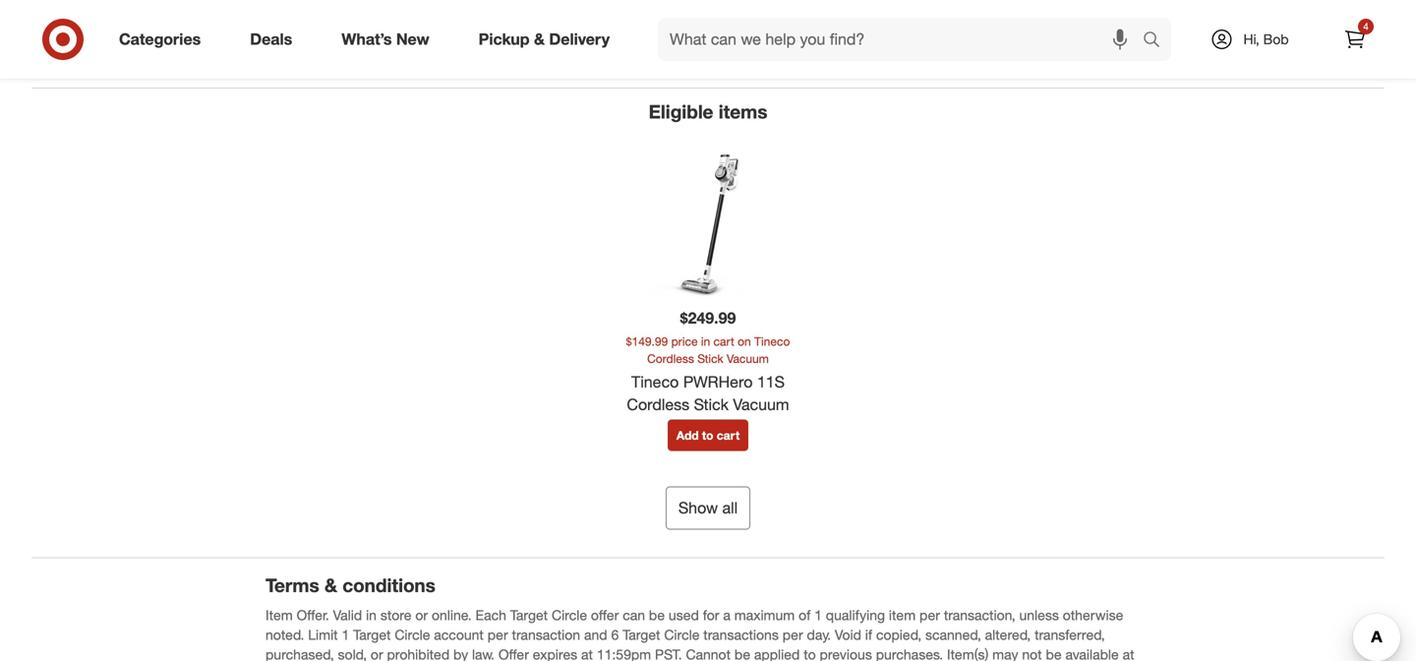 Task type: describe. For each thing, give the bounding box(es) containing it.
2 horizontal spatial be
[[1046, 646, 1062, 661]]

not
[[1023, 646, 1042, 661]]

pwrhero inside 'details tineco pwrhero 11s cordless stick vacuum at $149.99'
[[759, 53, 820, 70]]

search
[[1134, 32, 1182, 51]]

1 vertical spatial tineco
[[755, 334, 790, 349]]

11s inside $249.99 $149.99 price in cart on tineco cordless stick vacuum tineco pwrhero 11s cordless stick vacuum
[[757, 372, 785, 392]]

4 link
[[1334, 18, 1377, 61]]

2 vertical spatial tineco
[[632, 372, 679, 392]]

item
[[266, 606, 293, 624]]

delivery
[[549, 30, 610, 49]]

what's
[[342, 30, 392, 49]]

pickup & delivery link
[[462, 18, 635, 61]]

terms
[[266, 574, 319, 597]]

1 horizontal spatial 1
[[815, 606, 822, 624]]

add
[[677, 428, 699, 443]]

day.
[[807, 626, 831, 643]]

expires
[[533, 646, 578, 661]]

of
[[799, 606, 811, 624]]

scanned,
[[926, 626, 982, 643]]

cart inside $249.99 $149.99 price in cart on tineco cordless stick vacuum tineco pwrhero 11s cordless stick vacuum
[[714, 334, 735, 349]]

terms & conditions item offer. valid in store or online. each target circle offer can be used for a maximum of 1 qualifying item per transaction, unless otherwise noted. limit 1 target circle account per transaction and 6 target circle transactions per day. void if copied, scanned, altered, transferred, purchased, sold, or prohibited by law. offer expires at 11:59pm pst. cannot be applied to previous purchases. item(s) may not be available 
[[266, 574, 1149, 661]]

1 vertical spatial 1
[[342, 626, 350, 643]]

a
[[723, 606, 731, 624]]

to inside the terms & conditions item offer. valid in store or online. each target circle offer can be used for a maximum of 1 qualifying item per transaction, unless otherwise noted. limit 1 target circle account per transaction and 6 target circle transactions per day. void if copied, scanned, altered, transferred, purchased, sold, or prohibited by law. offer expires at 11:59pm pst. cannot be applied to previous purchases. item(s) may not be available
[[804, 646, 816, 661]]

4
[[1364, 20, 1369, 32]]

previous
[[820, 646, 873, 661]]

hi, bob
[[1244, 30, 1289, 48]]

qualifying
[[826, 606, 886, 624]]

pwrhero inside $249.99 $149.99 price in cart on tineco cordless stick vacuum tineco pwrhero 11s cordless stick vacuum
[[684, 372, 753, 392]]

copied,
[[877, 626, 922, 643]]

search button
[[1134, 18, 1182, 65]]

conditions
[[343, 574, 436, 597]]

transaction
[[512, 626, 581, 643]]

1 horizontal spatial circle
[[552, 606, 587, 624]]

& for terms
[[325, 574, 337, 597]]

offer
[[591, 606, 619, 624]]

0 horizontal spatial be
[[649, 606, 665, 624]]

store
[[381, 606, 412, 624]]

vacuum inside 'details tineco pwrhero 11s cordless stick vacuum at $149.99'
[[945, 53, 994, 70]]

0 vertical spatial or
[[416, 606, 428, 624]]

2 vertical spatial cordless
[[627, 395, 690, 414]]

item(s)
[[947, 646, 989, 661]]

1 horizontal spatial target
[[510, 606, 548, 624]]

for
[[703, 606, 720, 624]]

cannot
[[686, 646, 731, 661]]

1 vertical spatial or
[[371, 646, 383, 661]]

transactions
[[704, 626, 779, 643]]

2 vertical spatial stick
[[694, 395, 729, 414]]

categories link
[[102, 18, 226, 61]]

hi,
[[1244, 30, 1260, 48]]

deals
[[250, 30, 292, 49]]

items
[[719, 100, 768, 123]]

show all link
[[666, 487, 751, 530]]

unless
[[1020, 606, 1059, 624]]

1 horizontal spatial be
[[735, 646, 751, 661]]

can
[[623, 606, 645, 624]]

if
[[866, 626, 873, 643]]

available
[[1066, 646, 1119, 661]]

applied
[[755, 646, 800, 661]]

and
[[584, 626, 608, 643]]

all
[[723, 499, 738, 518]]

& for pickup
[[534, 30, 545, 49]]

noted.
[[266, 626, 304, 643]]

at inside 'details tineco pwrhero 11s cordless stick vacuum at $149.99'
[[998, 53, 1010, 70]]

void
[[835, 626, 862, 643]]

1 vertical spatial stick
[[698, 351, 724, 366]]



Task type: locate. For each thing, give the bounding box(es) containing it.
$249.99
[[680, 308, 736, 327]]

1 vertical spatial 11s
[[757, 372, 785, 392]]

show all
[[679, 499, 738, 518]]

offer
[[499, 646, 529, 661]]

add to cart button
[[668, 420, 749, 451]]

online.
[[432, 606, 472, 624]]

$149.99
[[1014, 53, 1062, 70], [626, 334, 668, 349]]

cordless
[[852, 53, 907, 70], [647, 351, 694, 366], [627, 395, 690, 414]]

1 right of
[[815, 606, 822, 624]]

1 vertical spatial $149.99
[[626, 334, 668, 349]]

in inside the terms & conditions item offer. valid in store or online. each target circle offer can be used for a maximum of 1 qualifying item per transaction, unless otherwise noted. limit 1 target circle account per transaction and 6 target circle transactions per day. void if copied, scanned, altered, transferred, purchased, sold, or prohibited by law. offer expires at 11:59pm pst. cannot be applied to previous purchases. item(s) may not be available
[[366, 606, 377, 624]]

in right valid
[[366, 606, 377, 624]]

0 horizontal spatial &
[[325, 574, 337, 597]]

per down of
[[783, 626, 803, 643]]

0 vertical spatial 1
[[815, 606, 822, 624]]

on
[[738, 334, 751, 349]]

0 vertical spatial in
[[701, 334, 711, 349]]

eligible items
[[649, 100, 768, 123]]

details tineco pwrhero 11s cordless stick vacuum at $149.99
[[714, 21, 1062, 70]]

1 down valid
[[342, 626, 350, 643]]

11:59pm
[[597, 646, 651, 661]]

11s inside 'details tineco pwrhero 11s cordless stick vacuum at $149.99'
[[824, 53, 848, 70]]

$149.99 inside 'details tineco pwrhero 11s cordless stick vacuum at $149.99'
[[1014, 53, 1062, 70]]

0 horizontal spatial target
[[353, 626, 391, 643]]

2 horizontal spatial target
[[623, 626, 661, 643]]

tineco right the on on the bottom of page
[[755, 334, 790, 349]]

per right item
[[920, 606, 941, 624]]

in inside $249.99 $149.99 price in cart on tineco cordless stick vacuum tineco pwrhero 11s cordless stick vacuum
[[701, 334, 711, 349]]

valid
[[333, 606, 362, 624]]

target down can
[[623, 626, 661, 643]]

1 vertical spatial in
[[366, 606, 377, 624]]

cart inside 'button'
[[717, 428, 740, 443]]

target up sold,
[[353, 626, 391, 643]]

circle up transaction
[[552, 606, 587, 624]]

tineco
[[714, 53, 755, 70], [755, 334, 790, 349], [632, 372, 679, 392]]

0 vertical spatial 11s
[[824, 53, 848, 70]]

1 vertical spatial &
[[325, 574, 337, 597]]

1 horizontal spatial or
[[416, 606, 428, 624]]

0 horizontal spatial or
[[371, 646, 383, 661]]

& right 'pickup' on the left of the page
[[534, 30, 545, 49]]

purchases.
[[876, 646, 944, 661]]

stick inside 'details tineco pwrhero 11s cordless stick vacuum at $149.99'
[[911, 53, 941, 70]]

offer.
[[297, 606, 329, 624]]

tineco down details
[[714, 53, 755, 70]]

new
[[396, 30, 430, 49]]

at inside the terms & conditions item offer. valid in store or online. each target circle offer can be used for a maximum of 1 qualifying item per transaction, unless otherwise noted. limit 1 target circle account per transaction and 6 target circle transactions per day. void if copied, scanned, altered, transferred, purchased, sold, or prohibited by law. offer expires at 11:59pm pst. cannot be applied to previous purchases. item(s) may not be available
[[581, 646, 593, 661]]

tineco down price
[[632, 372, 679, 392]]

11s
[[824, 53, 848, 70], [757, 372, 785, 392]]

what's new
[[342, 30, 430, 49]]

1 vertical spatial pwrhero
[[684, 372, 753, 392]]

by
[[454, 646, 468, 661]]

$249.99 $149.99 price in cart on tineco cordless stick vacuum tineco pwrhero 11s cordless stick vacuum
[[626, 308, 790, 414]]

pst.
[[655, 646, 682, 661]]

price
[[672, 334, 698, 349]]

cart right the add
[[717, 428, 740, 443]]

6
[[611, 626, 619, 643]]

transaction,
[[944, 606, 1016, 624]]

circle
[[552, 606, 587, 624], [395, 626, 430, 643], [664, 626, 700, 643]]

&
[[534, 30, 545, 49], [325, 574, 337, 597]]

0 horizontal spatial per
[[488, 626, 508, 643]]

limit
[[308, 626, 338, 643]]

cart left the on on the bottom of page
[[714, 334, 735, 349]]

each
[[476, 606, 507, 624]]

1 horizontal spatial per
[[783, 626, 803, 643]]

sold,
[[338, 646, 367, 661]]

0 vertical spatial to
[[702, 428, 714, 443]]

0 horizontal spatial to
[[702, 428, 714, 443]]

to down "day." at right bottom
[[804, 646, 816, 661]]

2 vertical spatial vacuum
[[733, 395, 790, 414]]

categories
[[119, 30, 201, 49]]

in
[[701, 334, 711, 349], [366, 606, 377, 624]]

$149.99 inside $249.99 $149.99 price in cart on tineco cordless stick vacuum tineco pwrhero 11s cordless stick vacuum
[[626, 334, 668, 349]]

2 horizontal spatial circle
[[664, 626, 700, 643]]

1
[[815, 606, 822, 624], [342, 626, 350, 643]]

& inside the terms & conditions item offer. valid in store or online. each target circle offer can be used for a maximum of 1 qualifying item per transaction, unless otherwise noted. limit 1 target circle account per transaction and 6 target circle transactions per day. void if copied, scanned, altered, transferred, purchased, sold, or prohibited by law. offer expires at 11:59pm pst. cannot be applied to previous purchases. item(s) may not be available
[[325, 574, 337, 597]]

0 vertical spatial $149.99
[[1014, 53, 1062, 70]]

pwrhero down the on on the bottom of page
[[684, 372, 753, 392]]

pickup & delivery
[[479, 30, 610, 49]]

1 horizontal spatial 11s
[[824, 53, 848, 70]]

cart
[[714, 334, 735, 349], [717, 428, 740, 443]]

details
[[714, 21, 776, 44]]

add to cart
[[677, 428, 740, 443]]

0 vertical spatial cart
[[714, 334, 735, 349]]

0 vertical spatial vacuum
[[945, 53, 994, 70]]

to
[[702, 428, 714, 443], [804, 646, 816, 661]]

0 horizontal spatial 1
[[342, 626, 350, 643]]

1 horizontal spatial $149.99
[[1014, 53, 1062, 70]]

1 horizontal spatial in
[[701, 334, 711, 349]]

1 vertical spatial cordless
[[647, 351, 694, 366]]

to inside 'button'
[[702, 428, 714, 443]]

altered,
[[986, 626, 1031, 643]]

0 vertical spatial stick
[[911, 53, 941, 70]]

or right sold,
[[371, 646, 383, 661]]

0 horizontal spatial in
[[366, 606, 377, 624]]

1 horizontal spatial &
[[534, 30, 545, 49]]

circle down used
[[664, 626, 700, 643]]

0 horizontal spatial pwrhero
[[684, 372, 753, 392]]

2 horizontal spatial per
[[920, 606, 941, 624]]

to right the add
[[702, 428, 714, 443]]

in right price
[[701, 334, 711, 349]]

tineco inside 'details tineco pwrhero 11s cordless stick vacuum at $149.99'
[[714, 53, 755, 70]]

per
[[920, 606, 941, 624], [488, 626, 508, 643], [783, 626, 803, 643]]

may
[[993, 646, 1019, 661]]

transferred,
[[1035, 626, 1106, 643]]

target up transaction
[[510, 606, 548, 624]]

otherwise
[[1063, 606, 1124, 624]]

deals link
[[233, 18, 317, 61]]

per down each
[[488, 626, 508, 643]]

0 horizontal spatial at
[[581, 646, 593, 661]]

0 vertical spatial pwrhero
[[759, 53, 820, 70]]

law.
[[472, 646, 495, 661]]

0 vertical spatial cordless
[[852, 53, 907, 70]]

cordless inside 'details tineco pwrhero 11s cordless stick vacuum at $149.99'
[[852, 53, 907, 70]]

be right not
[[1046, 646, 1062, 661]]

circle up prohibited
[[395, 626, 430, 643]]

& up valid
[[325, 574, 337, 597]]

pwrhero down details
[[759, 53, 820, 70]]

show
[[679, 499, 718, 518]]

or
[[416, 606, 428, 624], [371, 646, 383, 661]]

what's new link
[[325, 18, 454, 61]]

0 vertical spatial at
[[998, 53, 1010, 70]]

prohibited
[[387, 646, 450, 661]]

stick
[[911, 53, 941, 70], [698, 351, 724, 366], [694, 395, 729, 414]]

0 horizontal spatial 11s
[[757, 372, 785, 392]]

pwrhero
[[759, 53, 820, 70], [684, 372, 753, 392]]

1 vertical spatial vacuum
[[727, 351, 769, 366]]

bob
[[1264, 30, 1289, 48]]

or right store
[[416, 606, 428, 624]]

be right can
[[649, 606, 665, 624]]

purchased,
[[266, 646, 334, 661]]

account
[[434, 626, 484, 643]]

be
[[649, 606, 665, 624], [735, 646, 751, 661], [1046, 646, 1062, 661]]

maximum
[[735, 606, 795, 624]]

0 vertical spatial tineco
[[714, 53, 755, 70]]

What can we help you find? suggestions appear below search field
[[658, 18, 1148, 61]]

item
[[889, 606, 916, 624]]

0 horizontal spatial circle
[[395, 626, 430, 643]]

0 vertical spatial &
[[534, 30, 545, 49]]

1 horizontal spatial pwrhero
[[759, 53, 820, 70]]

eligible
[[649, 100, 714, 123]]

1 vertical spatial to
[[804, 646, 816, 661]]

1 vertical spatial at
[[581, 646, 593, 661]]

1 horizontal spatial to
[[804, 646, 816, 661]]

1 vertical spatial cart
[[717, 428, 740, 443]]

0 horizontal spatial $149.99
[[626, 334, 668, 349]]

used
[[669, 606, 699, 624]]

1 horizontal spatial at
[[998, 53, 1010, 70]]

be down the transactions
[[735, 646, 751, 661]]

pickup
[[479, 30, 530, 49]]



Task type: vqa. For each thing, say whether or not it's contained in the screenshot.
the bottommost &
yes



